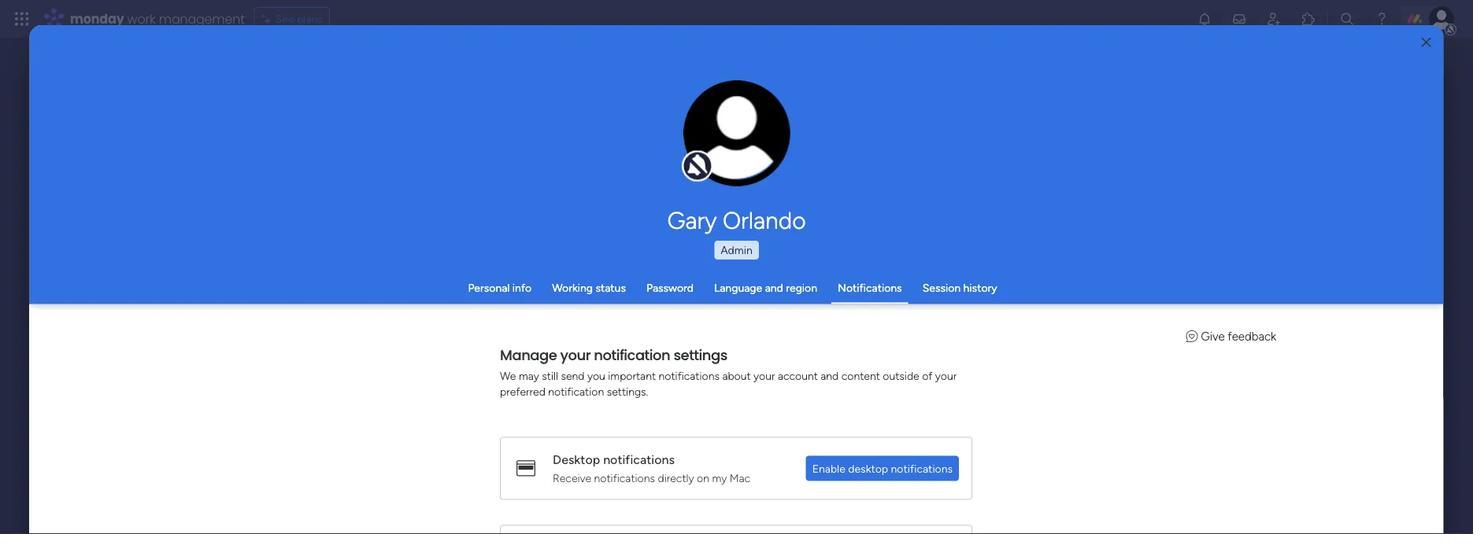 Task type: describe. For each thing, give the bounding box(es) containing it.
preferred
[[500, 385, 546, 398]]

content
[[842, 369, 881, 382]]

notifications up directly
[[604, 452, 675, 467]]

gary orlando dialog
[[29, 25, 1444, 535]]

give feedback
[[1201, 330, 1277, 344]]

notifications left directly
[[595, 471, 656, 485]]

profile
[[742, 142, 771, 154]]

desktop notifications receive notifications directly on my mac
[[553, 452, 751, 485]]

desktop
[[849, 462, 889, 475]]

change profile picture button
[[684, 80, 791, 187]]

see plans
[[275, 12, 323, 26]]

gary orlando image
[[1429, 6, 1455, 32]]

language
[[714, 282, 763, 295]]

give feedback link
[[1187, 330, 1277, 344]]

session history link
[[923, 282, 998, 295]]

change
[[704, 142, 739, 154]]

language and region
[[714, 282, 818, 295]]

change profile picture
[[704, 142, 771, 168]]

notifications inside "manage your notification settings we may still send you important notifications about your account and content outside of your preferred notification settings."
[[659, 369, 720, 382]]

send
[[561, 369, 585, 382]]

personal info link
[[468, 282, 532, 295]]

enable desktop notifications
[[813, 462, 953, 475]]

picture
[[721, 155, 753, 168]]

working status link
[[552, 282, 626, 295]]

manage
[[500, 345, 557, 365]]

help image
[[1374, 11, 1390, 27]]

select product image
[[14, 11, 30, 27]]

language and region link
[[714, 282, 818, 295]]

see plans button
[[254, 7, 330, 31]]

settings
[[674, 345, 728, 365]]

gary orlando button
[[520, 206, 953, 235]]

status
[[596, 282, 626, 295]]

outside
[[883, 369, 920, 382]]

session history
[[923, 282, 998, 295]]

gary orlando
[[667, 206, 806, 235]]

give
[[1201, 330, 1225, 344]]

working status
[[552, 282, 626, 295]]

search everything image
[[1340, 11, 1355, 27]]

0 vertical spatial and
[[765, 282, 783, 295]]



Task type: locate. For each thing, give the bounding box(es) containing it.
admin
[[721, 244, 753, 257]]

notifications inside button
[[891, 462, 953, 475]]

notifications down settings
[[659, 369, 720, 382]]

may
[[519, 369, 540, 382]]

receive
[[553, 471, 592, 485]]

close image
[[1422, 37, 1431, 48]]

feedback
[[1228, 330, 1277, 344]]

your right "about" on the bottom of page
[[754, 369, 776, 382]]

enable
[[813, 462, 846, 475]]

working
[[552, 282, 593, 295]]

and inside "manage your notification settings we may still send you important notifications about your account and content outside of your preferred notification settings."
[[821, 369, 839, 382]]

still
[[542, 369, 559, 382]]

notifications
[[838, 282, 902, 295]]

notifications link
[[838, 282, 902, 295]]

personal
[[468, 282, 510, 295]]

monday
[[70, 10, 124, 28]]

we
[[500, 369, 517, 382]]

inbox image
[[1232, 11, 1247, 27]]

directly
[[658, 471, 695, 485]]

your up the send
[[561, 345, 591, 365]]

and left the content
[[821, 369, 839, 382]]

password
[[647, 282, 694, 295]]

gary
[[667, 206, 717, 235]]

1 vertical spatial notification
[[549, 385, 605, 398]]

apps image
[[1301, 11, 1317, 27]]

notification down the send
[[549, 385, 605, 398]]

mac
[[730, 471, 751, 485]]

and left region
[[765, 282, 783, 295]]

desktop
[[553, 452, 601, 467]]

2 horizontal spatial your
[[936, 369, 957, 382]]

manage your notification settings we may still send you important notifications about your account and content outside of your preferred notification settings.
[[500, 345, 957, 398]]

password link
[[647, 282, 694, 295]]

1 vertical spatial and
[[821, 369, 839, 382]]

on
[[697, 471, 710, 485]]

session
[[923, 282, 961, 295]]

0 horizontal spatial and
[[765, 282, 783, 295]]

see
[[275, 12, 294, 26]]

region
[[786, 282, 818, 295]]

about
[[723, 369, 751, 382]]

you
[[588, 369, 606, 382]]

notifications right the desktop
[[891, 462, 953, 475]]

of
[[923, 369, 933, 382]]

1 horizontal spatial and
[[821, 369, 839, 382]]

settings.
[[607, 385, 649, 398]]

management
[[159, 10, 245, 28]]

notifications
[[659, 369, 720, 382], [604, 452, 675, 467], [891, 462, 953, 475], [595, 471, 656, 485]]

plans
[[297, 12, 323, 26]]

0 horizontal spatial your
[[561, 345, 591, 365]]

your
[[561, 345, 591, 365], [754, 369, 776, 382], [936, 369, 957, 382]]

work
[[127, 10, 156, 28]]

important
[[609, 369, 656, 382]]

account
[[778, 369, 818, 382]]

personal info
[[468, 282, 532, 295]]

notification up important
[[594, 345, 671, 365]]

enable desktop notifications button
[[807, 456, 960, 481]]

v2 user feedback image
[[1187, 330, 1199, 344]]

monday work management
[[70, 10, 245, 28]]

0 vertical spatial notification
[[594, 345, 671, 365]]

orlando
[[723, 206, 806, 235]]

invite members image
[[1266, 11, 1282, 27]]

1 horizontal spatial your
[[754, 369, 776, 382]]

and
[[765, 282, 783, 295], [821, 369, 839, 382]]

info
[[513, 282, 532, 295]]

your right of
[[936, 369, 957, 382]]

history
[[964, 282, 998, 295]]

my
[[713, 471, 727, 485]]

notifications image
[[1197, 11, 1213, 27]]

notification
[[594, 345, 671, 365], [549, 385, 605, 398]]



Task type: vqa. For each thing, say whether or not it's contained in the screenshot.
Items in the Next week / 0 items
no



